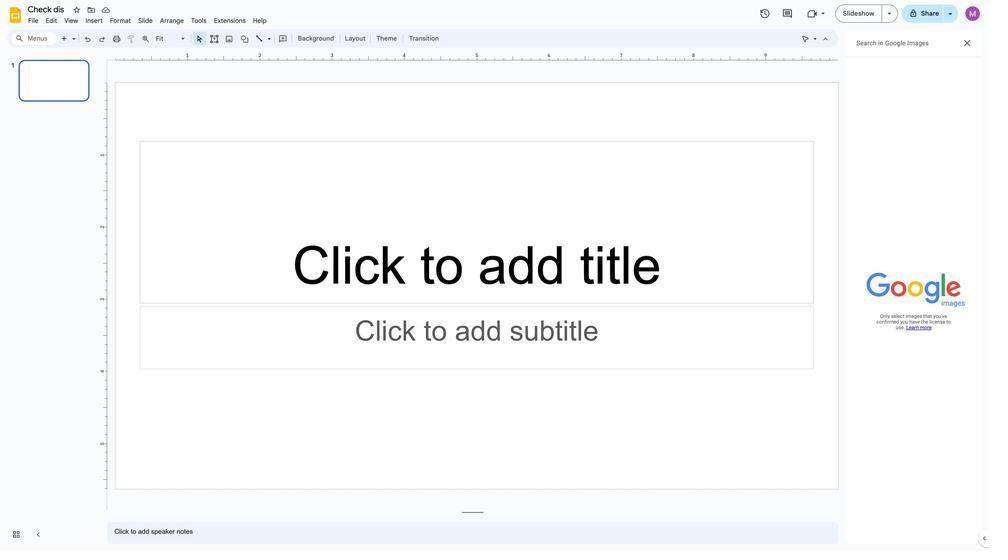 Task type: locate. For each thing, give the bounding box(es) containing it.
text box image
[[210, 34, 219, 44]]

menu item up menus field
[[25, 15, 42, 26]]

4 menu item from the left
[[82, 15, 106, 26]]

menu bar banner
[[0, 0, 989, 552]]

add comment (⌘+option+m) image
[[278, 34, 288, 44]]

document status: saved to drive. image
[[101, 5, 110, 15]]

menu item down move image
[[82, 15, 106, 26]]

zoom image
[[141, 34, 150, 44]]

Rename text field
[[25, 4, 69, 15]]

insert image image
[[224, 32, 235, 45]]

move image
[[87, 5, 96, 15]]

menu bar
[[25, 12, 270, 27]]

application
[[0, 0, 989, 552]]

menu item up select line icon
[[249, 15, 270, 26]]

Zoom text field
[[154, 32, 180, 45]]

8 menu item from the left
[[188, 15, 210, 26]]

share. private to only me. image
[[910, 9, 918, 17]]

redo (⌘y) image
[[98, 34, 107, 44]]

print (⌘p) image
[[112, 34, 121, 44]]

live pointer settings image
[[811, 33, 817, 36]]

line image
[[255, 34, 264, 44]]

menu item up select (esc) icon
[[188, 15, 210, 26]]

menu item down star image
[[61, 15, 82, 26]]

your pointer is hidden (ctrl+⌘l ctrl+⌘m) image
[[801, 34, 810, 44]]

5 menu item from the left
[[106, 15, 135, 26]]

menu item
[[25, 15, 42, 26], [42, 15, 61, 26], [61, 15, 82, 26], [82, 15, 106, 26], [106, 15, 135, 26], [135, 15, 156, 26], [156, 15, 188, 26], [188, 15, 210, 26], [210, 15, 249, 26], [249, 15, 270, 26]]

menu item up 'zoom' field
[[156, 15, 188, 26]]

menu item up insert image
[[210, 15, 249, 26]]

new slide with layout image
[[70, 33, 76, 36]]

menu item up the zoom icon
[[135, 15, 156, 26]]

Menus field
[[11, 32, 57, 45]]

menu item down rename text box
[[42, 15, 61, 26]]

menu item down document status: saved to drive. image on the top left
[[106, 15, 135, 26]]

star image
[[72, 5, 81, 15]]

menu bar inside menu bar banner
[[25, 12, 270, 27]]

navigation
[[0, 51, 100, 552]]



Task type: describe. For each thing, give the bounding box(es) containing it.
select line image
[[265, 33, 271, 36]]

last edit was 4 minutes ago image
[[760, 8, 771, 19]]

paint format image
[[127, 34, 136, 44]]

quick sharing actions image
[[949, 13, 953, 27]]

6 menu item from the left
[[135, 15, 156, 26]]

new slide (ctrl+m) image
[[60, 34, 69, 44]]

Star checkbox
[[70, 4, 83, 16]]

10 menu item from the left
[[249, 15, 270, 26]]

7 menu item from the left
[[156, 15, 188, 26]]

9 menu item from the left
[[210, 15, 249, 26]]

Zoom field
[[153, 32, 189, 46]]

select (esc) image
[[195, 34, 204, 44]]

2 menu item from the left
[[42, 15, 61, 26]]

main toolbar
[[56, 32, 443, 46]]

undo (⌘z) image
[[83, 34, 92, 44]]

1 menu item from the left
[[25, 15, 42, 26]]

hide the menus (ctrl+shift+f) image
[[821, 34, 830, 44]]

shape image
[[240, 32, 250, 45]]

3 menu item from the left
[[61, 15, 82, 26]]

presentation options image
[[888, 13, 891, 15]]

mode and view toolbar
[[799, 30, 833, 48]]

open comment history (⌘+option+shift+a) image
[[782, 8, 793, 19]]



Task type: vqa. For each thing, say whether or not it's contained in the screenshot.
tenth menu item from the left
yes



